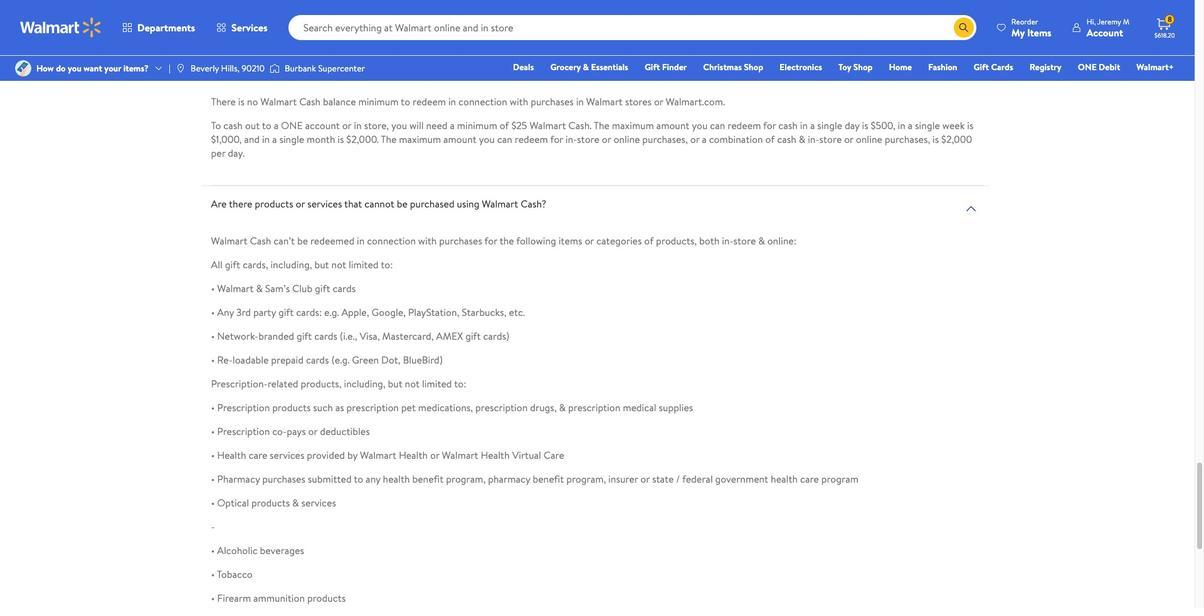 Task type: vqa. For each thing, say whether or not it's contained in the screenshot.
left do
yes



Task type: locate. For each thing, give the bounding box(es) containing it.
$618.20
[[1155, 31, 1176, 40]]

for left "the"
[[485, 234, 498, 248]]

1 horizontal spatial online
[[856, 133, 883, 146]]

• for • optical products & services
[[211, 497, 215, 510]]

search icon image
[[959, 23, 969, 33]]

etc.
[[509, 306, 525, 320]]

prepaid
[[271, 354, 304, 367]]

2 purchases, from the left
[[885, 133, 931, 146]]

2 • from the top
[[211, 306, 215, 320]]

walmart cash can't be redeemed in connection with purchases for the following items or categories of products, both in-store & online:
[[211, 234, 797, 248]]

program,
[[446, 473, 486, 487], [567, 473, 606, 487]]

1 vertical spatial one
[[281, 119, 303, 133]]

0 horizontal spatial be
[[297, 234, 308, 248]]

to up 'will'
[[401, 95, 410, 109]]

walmart
[[299, 58, 336, 72], [261, 95, 297, 109], [587, 95, 623, 109], [530, 119, 566, 133], [482, 197, 518, 211], [211, 234, 248, 248], [217, 282, 254, 296], [360, 449, 397, 463], [442, 449, 479, 463]]

0 vertical spatial including,
[[271, 258, 312, 272]]

• for • tobacco
[[211, 568, 215, 582]]

need left before
[[380, 58, 402, 72]]

0 horizontal spatial including,
[[271, 258, 312, 272]]

products right optical
[[252, 497, 290, 510]]

1 purchases, from the left
[[643, 133, 688, 146]]

walmart image
[[20, 18, 102, 38]]

care
[[249, 449, 267, 463], [801, 473, 819, 487]]

benefit down care
[[533, 473, 564, 487]]

limited up medications,
[[422, 377, 452, 391]]

to cash out to a one account or in store, you will need a minimum of $25 walmart cash. the maximum amount you can redeem for cash in a single day is $500, in a single week is $1,000, and in a single month is $2,000. the maximum amount you can redeem for in-store or online purchases, or a combination of cash & in-store or online purchases, is $2,000 per day.
[[211, 119, 974, 160]]

much
[[234, 58, 258, 72]]

0 horizontal spatial purchases,
[[643, 133, 688, 146]]

11 • from the top
[[211, 568, 215, 582]]

need right 'will'
[[426, 119, 448, 133]]

minimum down there is no walmart cash balance minimum to redeem in connection with purchases in walmart stores or walmart.com.
[[457, 119, 497, 133]]

cards
[[333, 282, 356, 296], [314, 330, 338, 343], [306, 354, 329, 367]]

i right supercenter
[[375, 58, 378, 72]]

a right $500, at the top of the page
[[908, 119, 913, 133]]

redeem
[[458, 58, 492, 72], [413, 95, 446, 109], [728, 119, 761, 133], [515, 133, 548, 146]]

1 gift from the left
[[645, 61, 660, 73]]

1 vertical spatial to
[[262, 119, 272, 133]]

1 horizontal spatial purchases,
[[885, 133, 931, 146]]

2 horizontal spatial single
[[915, 119, 940, 133]]

branded
[[259, 330, 294, 343]]

prescription for co-
[[217, 425, 270, 439]]

fashion
[[929, 61, 958, 73]]

products right there
[[255, 197, 293, 211]]

1 horizontal spatial i
[[436, 58, 438, 72]]

1 horizontal spatial care
[[801, 473, 819, 487]]

 image for how do you want your items?
[[15, 60, 31, 77]]

12 • from the top
[[211, 592, 215, 606]]

cards,
[[243, 258, 268, 272]]

1 horizontal spatial need
[[426, 119, 448, 133]]

• for • re-loadable prepaid cards (e.g. green dot, bluebird)
[[211, 354, 215, 367]]

minimum up store,
[[358, 95, 399, 109]]

0 horizontal spatial products,
[[301, 377, 342, 391]]

for right combination
[[764, 119, 776, 133]]

prescription left the co-
[[217, 425, 270, 439]]

benefit
[[413, 473, 444, 487], [533, 473, 564, 487]]

1 horizontal spatial with
[[510, 95, 528, 109]]

not for prescription-related products, including, but not limited to:
[[405, 377, 420, 391]]

for left cash.
[[550, 133, 563, 146]]

one debit
[[1078, 61, 1121, 73]]

0 vertical spatial services
[[308, 197, 342, 211]]

connection down cannot
[[367, 234, 416, 248]]

no
[[247, 95, 258, 109]]

1 horizontal spatial health
[[771, 473, 798, 487]]

& right drugs,
[[559, 401, 566, 415]]

no.
[[211, 7, 226, 21]]

0 horizontal spatial need
[[380, 58, 402, 72]]

single left the week
[[915, 119, 940, 133]]

2 vertical spatial services
[[302, 497, 336, 510]]

0 horizontal spatial amount
[[444, 133, 477, 146]]

with up $25
[[510, 95, 528, 109]]

program, left pharmacy
[[446, 473, 486, 487]]

cash
[[224, 119, 243, 133], [779, 119, 798, 133], [777, 133, 797, 146]]

how left much
[[211, 58, 231, 72]]

shop inside "link"
[[854, 61, 873, 73]]

cash left can't
[[250, 234, 271, 248]]

to
[[211, 119, 221, 133]]

1 prescription from the left
[[347, 401, 399, 415]]

redeem left it?
[[458, 58, 492, 72]]

2 shop from the left
[[854, 61, 873, 73]]

0 horizontal spatial health
[[217, 449, 246, 463]]

virtual
[[512, 449, 541, 463]]

prescription
[[217, 401, 270, 415], [217, 425, 270, 439]]

prescription left drugs,
[[476, 401, 528, 415]]

& left sam's in the top left of the page
[[256, 282, 263, 296]]

but for cards,
[[315, 258, 329, 272]]

including, down can't
[[271, 258, 312, 272]]

need inside to cash out to a one account or in store, you will need a minimum of $25 walmart cash. the maximum amount you can redeem for cash in a single day is $500, in a single week is $1,000, and in a single month is $2,000. the maximum amount you can redeem for in-store or online purchases, or a combination of cash & in-store or online purchases, is $2,000 per day.
[[426, 119, 448, 133]]

& left day
[[799, 133, 806, 146]]

1 vertical spatial products,
[[301, 377, 342, 391]]

1 horizontal spatial minimum
[[457, 119, 497, 133]]

1 vertical spatial cash
[[299, 95, 321, 109]]

limited down redeemed
[[349, 258, 379, 272]]

3 • from the top
[[211, 330, 215, 343]]

0 horizontal spatial health
[[383, 473, 410, 487]]

2 vertical spatial to
[[354, 473, 363, 487]]

0 horizontal spatial how
[[36, 62, 54, 75]]

1 horizontal spatial cash
[[299, 95, 321, 109]]

pet
[[401, 401, 416, 415]]

services down • prescription co-pays or deductibles
[[270, 449, 305, 463]]

2 vertical spatial cards
[[306, 354, 329, 367]]

• for • prescription products such as prescription pet medications, prescription drugs, & prescription medical supplies
[[211, 401, 215, 415]]

1 vertical spatial not
[[405, 377, 420, 391]]

medical
[[623, 401, 657, 415]]

you
[[68, 62, 82, 75], [391, 119, 407, 133], [692, 119, 708, 133], [479, 133, 495, 146]]

health right government
[[771, 473, 798, 487]]

4 • from the top
[[211, 354, 215, 367]]

be right can't
[[297, 234, 308, 248]]

shop right christmas
[[744, 61, 764, 73]]

insurer
[[609, 473, 638, 487]]

deals
[[513, 61, 534, 73]]

or
[[654, 95, 664, 109], [342, 119, 352, 133], [602, 133, 611, 146], [691, 133, 700, 146], [845, 133, 854, 146], [296, 197, 305, 211], [585, 234, 594, 248], [308, 425, 318, 439], [430, 449, 440, 463], [641, 473, 650, 487]]

1 horizontal spatial  image
[[270, 62, 280, 75]]

2 horizontal spatial health
[[481, 449, 510, 463]]

benefit down • health care services provided by walmart health or walmart health virtual care
[[413, 473, 444, 487]]

2 horizontal spatial in-
[[808, 133, 820, 146]]

purchases,
[[643, 133, 688, 146], [885, 133, 931, 146]]

connection down it?
[[459, 95, 508, 109]]

of for walmart
[[500, 119, 509, 133]]

to: for all gift cards, including, but not limited to:
[[381, 258, 393, 272]]

walmart right $25
[[530, 119, 566, 133]]

1 horizontal spatial single
[[818, 119, 843, 133]]

products for or
[[255, 197, 293, 211]]

0 horizontal spatial connection
[[367, 234, 416, 248]]

products
[[255, 197, 293, 211], [272, 401, 311, 415], [252, 497, 290, 510], [307, 592, 346, 606]]

1 horizontal spatial not
[[405, 377, 420, 391]]

walmart down • prescription products such as prescription pet medications, prescription drugs, & prescription medical supplies
[[442, 449, 479, 463]]

1 health from the left
[[383, 473, 410, 487]]

walmart right no on the left
[[261, 95, 297, 109]]

to
[[401, 95, 410, 109], [262, 119, 272, 133], [354, 473, 363, 487]]

pharmacy
[[488, 473, 531, 487]]

be right cannot
[[397, 197, 408, 211]]

• firearm ammunition products
[[211, 592, 346, 606]]

how
[[211, 58, 231, 72], [36, 62, 54, 75]]

can down there is no walmart cash balance minimum to redeem in connection with purchases in walmart stores or walmart.com.
[[497, 133, 513, 146]]

cards up apple, on the left of the page
[[333, 282, 356, 296]]

gift for gift finder
[[645, 61, 660, 73]]

1 vertical spatial to:
[[454, 377, 466, 391]]

purchases up cash.
[[531, 95, 574, 109]]

purchases up • optical products & services
[[262, 473, 306, 487]]

departments
[[137, 21, 195, 35]]

a left day
[[811, 119, 815, 133]]

walmart up all on the top of page
[[211, 234, 248, 248]]

any
[[217, 306, 234, 320]]

redeem down christmas shop
[[728, 119, 761, 133]]

8 • from the top
[[211, 473, 215, 487]]

9 • from the top
[[211, 497, 215, 510]]

departments button
[[112, 13, 206, 43]]

• for • prescription co-pays or deductibles
[[211, 425, 215, 439]]

items?
[[123, 62, 149, 75]]

0 horizontal spatial to:
[[381, 258, 393, 272]]

gift inside gift finder link
[[645, 61, 660, 73]]

online
[[614, 133, 640, 146], [856, 133, 883, 146]]

including, for products,
[[344, 377, 386, 391]]

1 vertical spatial limited
[[422, 377, 452, 391]]

0 horizontal spatial gift
[[645, 61, 660, 73]]

your
[[104, 62, 121, 75]]

shop
[[744, 61, 764, 73], [854, 61, 873, 73]]

0 horizontal spatial i
[[375, 58, 378, 72]]

cash up balance
[[338, 58, 359, 72]]

a down there is no walmart cash balance minimum to redeem in connection with purchases in walmart stores or walmart.com.
[[450, 119, 455, 133]]

one left debit
[[1078, 61, 1097, 73]]

cards left (e.g.
[[306, 354, 329, 367]]

2 prescription from the left
[[476, 401, 528, 415]]

care left program
[[801, 473, 819, 487]]

2 gift from the left
[[974, 61, 989, 73]]

minimum inside to cash out to a one account or in store, you will need a minimum of $25 walmart cash. the maximum amount you can redeem for cash in a single day is $500, in a single week is $1,000, and in a single month is $2,000. the maximum amount you can redeem for in-store or online purchases, or a combination of cash & in-store or online purchases, is $2,000 per day.
[[457, 119, 497, 133]]

can down walmart.com.
[[710, 119, 726, 133]]

how much available walmart cash do i need before i can redeem it?
[[211, 58, 505, 72]]

redeemed
[[311, 234, 355, 248]]

by
[[348, 449, 358, 463]]

services left that
[[308, 197, 342, 211]]

• for • walmart & sam's club gift cards
[[211, 282, 215, 296]]

electronics link
[[774, 60, 828, 74]]

1 vertical spatial with
[[418, 234, 437, 248]]

connection
[[459, 95, 508, 109], [367, 234, 416, 248]]

1 horizontal spatial purchases
[[439, 234, 482, 248]]

of right combination
[[766, 133, 775, 146]]

 image
[[15, 60, 31, 77], [270, 62, 280, 75]]

deals link
[[508, 60, 540, 74]]

a right and
[[272, 133, 277, 146]]

amount
[[657, 119, 690, 133], [444, 133, 477, 146]]

0 horizontal spatial program,
[[446, 473, 486, 487]]

or right items
[[585, 234, 594, 248]]

essentials
[[591, 61, 629, 73]]

3 health from the left
[[481, 449, 510, 463]]

• for • pharmacy purchases submitted to any health benefit program, pharmacy benefit program, insurer or state / federal government health care program
[[211, 473, 215, 487]]

or down medications,
[[430, 449, 440, 463]]

1 vertical spatial need
[[426, 119, 448, 133]]

including, down green
[[344, 377, 386, 391]]

maximum down stores
[[612, 119, 654, 133]]

$2,000.
[[347, 133, 379, 146]]

0 vertical spatial products,
[[656, 234, 697, 248]]

0 horizontal spatial to
[[262, 119, 272, 133]]

1 horizontal spatial prescription
[[476, 401, 528, 415]]

gift right club
[[315, 282, 330, 296]]

1 vertical spatial care
[[801, 473, 819, 487]]

0 horizontal spatial not
[[332, 258, 346, 272]]

1 horizontal spatial of
[[645, 234, 654, 248]]

0 horizontal spatial limited
[[349, 258, 379, 272]]

1 horizontal spatial products,
[[656, 234, 697, 248]]

/
[[677, 473, 680, 487]]

3 prescription from the left
[[568, 401, 621, 415]]

0 vertical spatial need
[[380, 58, 402, 72]]

prescription right as
[[347, 401, 399, 415]]

not for all gift cards, including, but not limited to:
[[332, 258, 346, 272]]

cannot
[[365, 197, 395, 211]]

1 horizontal spatial health
[[399, 449, 428, 463]]

0 vertical spatial prescription
[[217, 401, 270, 415]]

• walmart & sam's club gift cards
[[211, 282, 356, 296]]

using
[[457, 197, 480, 211]]

toy
[[839, 61, 852, 73]]

2 vertical spatial purchases
[[262, 473, 306, 487]]

health right any
[[383, 473, 410, 487]]

1 prescription from the top
[[217, 401, 270, 415]]

6 • from the top
[[211, 425, 215, 439]]

hi,
[[1087, 16, 1096, 27]]

including,
[[271, 258, 312, 272], [344, 377, 386, 391]]

walmart right using
[[482, 197, 518, 211]]

1 horizontal spatial shop
[[854, 61, 873, 73]]

• for • health care services provided by walmart health or walmart health virtual care
[[211, 449, 215, 463]]

• for • network-branded gift cards (i.e., visa, mastercard, amex gift cards)
[[211, 330, 215, 343]]

in- left day
[[808, 133, 820, 146]]

0 vertical spatial to:
[[381, 258, 393, 272]]

limited for all gift cards, including, but not limited to:
[[349, 258, 379, 272]]

not
[[332, 258, 346, 272], [405, 377, 420, 391]]

christmas shop
[[704, 61, 764, 73]]

1 horizontal spatial maximum
[[612, 119, 654, 133]]

any
[[366, 473, 381, 487]]

do left "want"
[[56, 62, 66, 75]]

cash up "account"
[[299, 95, 321, 109]]

store
[[577, 133, 600, 146], [820, 133, 842, 146], [734, 234, 756, 248]]

purchases, left the week
[[885, 133, 931, 146]]

2 program, from the left
[[567, 473, 606, 487]]

1 horizontal spatial how
[[211, 58, 231, 72]]

1 horizontal spatial program,
[[567, 473, 606, 487]]

• for • firearm ammunition products
[[211, 592, 215, 606]]

cards left (i.e.,
[[314, 330, 338, 343]]

prescription for products
[[217, 401, 270, 415]]

fashion link
[[923, 60, 963, 74]]

prescription down prescription-
[[217, 401, 270, 415]]

• health care services provided by walmart health or walmart health virtual care
[[211, 449, 565, 463]]

1 horizontal spatial one
[[1078, 61, 1097, 73]]

2 horizontal spatial store
[[820, 133, 842, 146]]

account
[[305, 119, 340, 133]]

i
[[375, 58, 378, 72], [436, 58, 438, 72]]

the
[[594, 119, 610, 133], [381, 133, 397, 146]]

1 • from the top
[[211, 282, 215, 296]]

to left any
[[354, 473, 363, 487]]

5 • from the top
[[211, 401, 215, 415]]

1 vertical spatial be
[[297, 234, 308, 248]]

1 health from the left
[[217, 449, 246, 463]]

0 horizontal spatial but
[[315, 258, 329, 272]]

0 horizontal spatial one
[[281, 119, 303, 133]]

or left $500, at the top of the page
[[845, 133, 854, 146]]

walmart left stores
[[587, 95, 623, 109]]

there is no walmart cash balance minimum to redeem in connection with purchases in walmart stores or walmart.com.
[[211, 95, 725, 109]]

cards
[[992, 61, 1014, 73]]

 image
[[176, 63, 186, 73]]

0 vertical spatial to
[[401, 95, 410, 109]]

Search search field
[[288, 15, 977, 40]]

0 horizontal spatial of
[[500, 119, 509, 133]]

0 horizontal spatial single
[[279, 133, 304, 146]]

2 horizontal spatial purchases
[[531, 95, 574, 109]]

 image right 90210
[[270, 62, 280, 75]]

1 horizontal spatial including,
[[344, 377, 386, 391]]

7 • from the top
[[211, 449, 215, 463]]

gift inside gift cards 'link'
[[974, 61, 989, 73]]

but down dot,
[[388, 377, 403, 391]]

10 • from the top
[[211, 544, 215, 558]]

1 vertical spatial cards
[[314, 330, 338, 343]]

2 health from the left
[[399, 449, 428, 463]]

• inside the - • alcoholic beverages
[[211, 544, 215, 558]]

electronics
[[780, 61, 823, 73]]

walmart.com.
[[666, 95, 725, 109]]

day
[[845, 119, 860, 133]]

products, left both
[[656, 234, 697, 248]]

1 shop from the left
[[744, 61, 764, 73]]

gift finder
[[645, 61, 687, 73]]

need
[[380, 58, 402, 72], [426, 119, 448, 133]]

1 i from the left
[[375, 58, 378, 72]]

0 horizontal spatial benefit
[[413, 473, 444, 487]]

2 prescription from the top
[[217, 425, 270, 439]]

to: up google,
[[381, 258, 393, 272]]

out
[[245, 119, 260, 133]]

purchases, down stores
[[643, 133, 688, 146]]

one left "account"
[[281, 119, 303, 133]]

• prescription co-pays or deductibles
[[211, 425, 370, 439]]

products for such
[[272, 401, 311, 415]]

• network-branded gift cards (i.e., visa, mastercard, amex gift cards)
[[211, 330, 510, 343]]

care up pharmacy
[[249, 449, 267, 463]]

0 horizontal spatial  image
[[15, 60, 31, 77]]

you down walmart.com.
[[692, 119, 708, 133]]

2 vertical spatial cash
[[250, 234, 271, 248]]

with down purchased
[[418, 234, 437, 248]]

2 horizontal spatial prescription
[[568, 401, 621, 415]]

cards for (e.g.
[[306, 354, 329, 367]]

cash for do
[[338, 58, 359, 72]]

or right "account"
[[342, 119, 352, 133]]

1 horizontal spatial benefit
[[533, 473, 564, 487]]

balance
[[323, 95, 356, 109]]

limited for prescription-related products, including, but not limited to:
[[422, 377, 452, 391]]

related
[[268, 377, 298, 391]]



Task type: describe. For each thing, give the bounding box(es) containing it.
• re-loadable prepaid cards (e.g. green dot, bluebird)
[[211, 354, 443, 367]]

Walmart Site-Wide search field
[[288, 15, 977, 40]]

week
[[943, 119, 965, 133]]

beverly
[[191, 62, 219, 75]]

shop for toy shop
[[854, 61, 873, 73]]

2 horizontal spatial for
[[764, 119, 776, 133]]

1 horizontal spatial amount
[[657, 119, 690, 133]]

1 horizontal spatial can
[[497, 133, 513, 146]]

& left "online:"
[[759, 234, 765, 248]]

starbucks,
[[462, 306, 507, 320]]

it?
[[494, 58, 505, 72]]

are there products or services that cannot be purchased using walmart cash? image
[[964, 202, 979, 217]]

1 vertical spatial services
[[270, 449, 305, 463]]

cash?
[[521, 197, 547, 211]]

or left that
[[296, 197, 305, 211]]

a left combination
[[702, 133, 707, 146]]

& inside to cash out to a one account or in store, you will need a minimum of $25 walmart cash. the maximum amount you can redeem for cash in a single day is $500, in a single week is $1,000, and in a single month is $2,000. the maximum amount you can redeem for in-store or online purchases, or a combination of cash & in-store or online purchases, is $2,000 per day.
[[799, 133, 806, 146]]

cards for (i.e.,
[[314, 330, 338, 343]]

0 horizontal spatial purchases
[[262, 473, 306, 487]]

to: for prescription-related products, including, but not limited to:
[[454, 377, 466, 391]]

0 vertical spatial purchases
[[531, 95, 574, 109]]

how much available walmart cash do i need before i can redeem it? image
[[964, 62, 979, 77]]

1 horizontal spatial for
[[550, 133, 563, 146]]

$500,
[[871, 119, 896, 133]]

there
[[211, 95, 236, 109]]

3rd
[[236, 306, 251, 320]]

redeem left cash.
[[515, 133, 548, 146]]

1 horizontal spatial in-
[[722, 234, 734, 248]]

government
[[716, 473, 769, 487]]

gift right party
[[279, 306, 294, 320]]

gift finder link
[[639, 60, 693, 74]]

2 benefit from the left
[[533, 473, 564, 487]]

one debit link
[[1073, 60, 1126, 74]]

such
[[313, 401, 333, 415]]

1 horizontal spatial store
[[734, 234, 756, 248]]

re-
[[217, 354, 233, 367]]

2 health from the left
[[771, 473, 798, 487]]

and
[[244, 133, 260, 146]]

 image for burbank supercenter
[[270, 62, 280, 75]]

0 horizontal spatial cash
[[250, 234, 271, 248]]

walmart+ link
[[1131, 60, 1180, 74]]

are
[[211, 197, 227, 211]]

how for how do you want your items?
[[36, 62, 54, 75]]

christmas shop link
[[698, 60, 769, 74]]

|
[[169, 62, 171, 75]]

shop for christmas shop
[[744, 61, 764, 73]]

services for or
[[308, 197, 342, 211]]

state
[[652, 473, 674, 487]]

deductibles
[[320, 425, 370, 439]]

beverly hills, 90210
[[191, 62, 265, 75]]

a right out
[[274, 119, 279, 133]]

walmart right available
[[299, 58, 336, 72]]

grocery
[[551, 61, 581, 73]]

account
[[1087, 25, 1124, 39]]

2 horizontal spatial of
[[766, 133, 775, 146]]

services button
[[206, 13, 278, 43]]

$1,000,
[[211, 133, 242, 146]]

ammunition
[[253, 592, 305, 606]]

home
[[889, 61, 912, 73]]

co-
[[272, 425, 287, 439]]

0 horizontal spatial for
[[485, 234, 498, 248]]

hills,
[[221, 62, 240, 75]]

2 horizontal spatial can
[[710, 119, 726, 133]]

or right cash.
[[602, 133, 611, 146]]

amex
[[436, 330, 463, 343]]

gift right all on the top of page
[[225, 258, 240, 272]]

(i.e.,
[[340, 330, 357, 343]]

& up beverages
[[292, 497, 299, 510]]

gift left cards)
[[466, 330, 481, 343]]

• pharmacy purchases submitted to any health benefit program, pharmacy benefit program, insurer or state / federal government health care program
[[211, 473, 859, 487]]

google,
[[372, 306, 406, 320]]

items
[[559, 234, 583, 248]]

or down walmart.com.
[[691, 133, 700, 146]]

0 vertical spatial be
[[397, 197, 408, 211]]

grocery & essentials link
[[545, 60, 634, 74]]

registry link
[[1024, 60, 1068, 74]]

that
[[344, 197, 362, 211]]

is left $2,000
[[933, 133, 939, 146]]

0 horizontal spatial store
[[577, 133, 600, 146]]

1 horizontal spatial connection
[[459, 95, 508, 109]]

you left $25
[[479, 133, 495, 146]]

0 horizontal spatial care
[[249, 449, 267, 463]]

walmart up 3rd
[[217, 282, 254, 296]]

per
[[211, 146, 226, 160]]

including, for cards,
[[271, 258, 312, 272]]

online:
[[768, 234, 797, 248]]

loadable
[[233, 354, 269, 367]]

but for products,
[[388, 377, 403, 391]]

is right the week
[[968, 119, 974, 133]]

federal
[[683, 473, 713, 487]]

0 horizontal spatial minimum
[[358, 95, 399, 109]]

you left 'will'
[[391, 119, 407, 133]]

8 $618.20
[[1155, 14, 1176, 40]]

cash.
[[569, 119, 592, 133]]

is left no on the left
[[238, 95, 245, 109]]

2 online from the left
[[856, 133, 883, 146]]

one inside to cash out to a one account or in store, you will need a minimum of $25 walmart cash. the maximum amount you can redeem for cash in a single day is $500, in a single week is $1,000, and in a single month is $2,000. the maximum amount you can redeem for in-store or online purchases, or a combination of cash & in-store or online purchases, is $2,000 per day.
[[281, 119, 303, 133]]

how for how much available walmart cash do i need before i can redeem it?
[[211, 58, 231, 72]]

or left "state"
[[641, 473, 650, 487]]

0 horizontal spatial do
[[56, 62, 66, 75]]

my
[[1012, 25, 1025, 39]]

one inside the one debit link
[[1078, 61, 1097, 73]]

program
[[822, 473, 859, 487]]

gift for gift cards
[[974, 61, 989, 73]]

cash for balance
[[299, 95, 321, 109]]

provided
[[307, 449, 345, 463]]

is right day
[[862, 119, 869, 133]]

stores
[[625, 95, 652, 109]]

0 vertical spatial with
[[510, 95, 528, 109]]

beverages
[[260, 544, 304, 558]]

0 vertical spatial cards
[[333, 282, 356, 296]]

burbank supercenter
[[285, 62, 365, 75]]

0 horizontal spatial in-
[[566, 133, 577, 146]]

gift cards link
[[968, 60, 1019, 74]]

or right stores
[[654, 95, 664, 109]]

1 benefit from the left
[[413, 473, 444, 487]]

or right pays
[[308, 425, 318, 439]]

tobacco
[[217, 568, 253, 582]]

2 horizontal spatial to
[[401, 95, 410, 109]]

• optical products & services
[[211, 497, 336, 510]]

playstation,
[[408, 306, 460, 320]]

can't
[[274, 234, 295, 248]]

firearm
[[217, 592, 251, 606]]

0 horizontal spatial maximum
[[399, 133, 441, 146]]

pharmacy
[[217, 473, 260, 487]]

there
[[229, 197, 253, 211]]

2 i from the left
[[436, 58, 438, 72]]

0 horizontal spatial the
[[381, 133, 397, 146]]

you left "want"
[[68, 62, 82, 75]]

walmart+
[[1137, 61, 1175, 73]]

redeem up 'will'
[[413, 95, 446, 109]]

optical
[[217, 497, 249, 510]]

0 horizontal spatial can
[[441, 58, 456, 72]]

& right grocery on the left top of page
[[583, 61, 589, 73]]

1 program, from the left
[[446, 473, 486, 487]]

purchased
[[410, 197, 455, 211]]

available
[[260, 58, 297, 72]]

grocery & essentials
[[551, 61, 629, 73]]

services for &
[[302, 497, 336, 510]]

1 vertical spatial purchases
[[439, 234, 482, 248]]

1 online from the left
[[614, 133, 640, 146]]

gift down cards:
[[297, 330, 312, 343]]

walmart inside to cash out to a one account or in store, you will need a minimum of $25 walmart cash. the maximum amount you can redeem for cash in a single day is $500, in a single week is $1,000, and in a single month is $2,000. the maximum amount you can redeem for in-store or online purchases, or a combination of cash & in-store or online purchases, is $2,000 per day.
[[530, 119, 566, 133]]

• for • any 3rd party gift cards: e.g. apple, google, playstation, starbucks, etc.
[[211, 306, 215, 320]]

hi, jeremy m account
[[1087, 16, 1130, 39]]

• any 3rd party gift cards: e.g. apple, google, playstation, starbucks, etc.
[[211, 306, 525, 320]]

products right the ammunition
[[307, 592, 346, 606]]

toy shop link
[[833, 60, 879, 74]]

apple,
[[342, 306, 369, 320]]

all
[[211, 258, 223, 272]]

products for &
[[252, 497, 290, 510]]

0 horizontal spatial with
[[418, 234, 437, 248]]

drugs,
[[530, 401, 557, 415]]

services
[[232, 21, 268, 35]]

1 horizontal spatial the
[[594, 119, 610, 133]]

sam's
[[265, 282, 290, 296]]

to inside to cash out to a one account or in store, you will need a minimum of $25 walmart cash. the maximum amount you can redeem for cash in a single day is $500, in a single week is $1,000, and in a single month is $2,000. the maximum amount you can redeem for in-store or online purchases, or a combination of cash & in-store or online purchases, is $2,000 per day.
[[262, 119, 272, 133]]

1 horizontal spatial do
[[362, 58, 373, 72]]

of for both
[[645, 234, 654, 248]]

is right month
[[338, 133, 344, 146]]

walmart up any
[[360, 449, 397, 463]]

before
[[404, 58, 433, 72]]

1 vertical spatial connection
[[367, 234, 416, 248]]

both
[[700, 234, 720, 248]]

gift cards
[[974, 61, 1014, 73]]

registry
[[1030, 61, 1062, 73]]

e.g.
[[324, 306, 339, 320]]

following
[[517, 234, 556, 248]]



